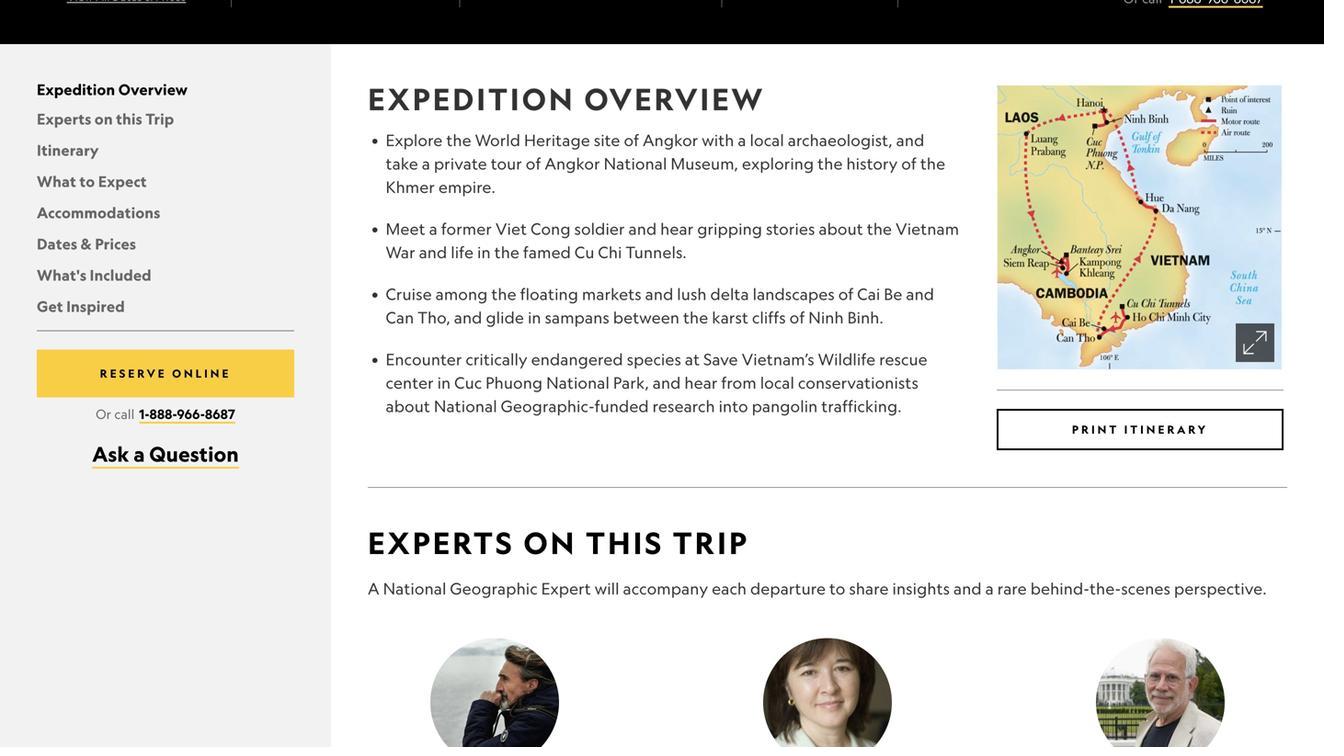 Task type: describe. For each thing, give the bounding box(es) containing it.
0 vertical spatial this
[[116, 109, 142, 128]]

departure
[[750, 579, 826, 599]]

expedition overview link
[[37, 80, 188, 99]]

dates & prices link
[[37, 234, 136, 253]]

of left cai
[[838, 285, 854, 304]]

expert john krich image
[[1096, 639, 1225, 748]]

print itinerary
[[1072, 423, 1208, 437]]

tunnels.
[[626, 243, 687, 262]]

markets
[[582, 285, 642, 304]]

what
[[37, 172, 76, 191]]

hear inside encounter critically endangered species at save vietnam's wildlife rescue center in cuc phuong national park, and hear from local conservationists about national geographic-funded research into pangolin trafficking.
[[684, 373, 718, 393]]

inspired
[[66, 297, 125, 316]]

geographic
[[450, 579, 538, 599]]

ask a question
[[92, 441, 239, 467]]

khmer
[[386, 177, 435, 197]]

cliffs
[[752, 308, 786, 327]]

with
[[702, 131, 734, 150]]

1 horizontal spatial overview
[[584, 80, 765, 118]]

soldier
[[574, 219, 625, 239]]

fullscreen open icon image
[[1242, 330, 1268, 356]]

research
[[653, 397, 715, 416]]

vietnam
[[896, 219, 959, 239]]

a map featuring the route and destinations for the vietnam, laos, and cambodia: ancient temples and natural wonders trip image
[[997, 85, 1284, 371]]

explore the world heritage site of angkor with a local archaeologist, and take a private tour of angkor national museum, exploring the history of the khmer empire.
[[386, 131, 945, 197]]

a right take on the top left of the page
[[422, 154, 430, 173]]

0 horizontal spatial expedition
[[37, 80, 115, 99]]

dates & prices
[[37, 234, 136, 253]]

endangered
[[531, 350, 623, 369]]

what to expect
[[37, 172, 147, 191]]

encounter critically endangered species at save vietnam's wildlife rescue center in cuc phuong national park, and hear from local conservationists about national geographic-funded research into pangolin trafficking.
[[386, 350, 928, 416]]

1 vertical spatial on
[[524, 525, 577, 562]]

about inside the meet a former viet cong soldier and hear gripping stories about the vietnam war and life in the famed cu chi tunnels.
[[819, 219, 863, 239]]

between
[[613, 308, 680, 327]]

prices
[[95, 234, 136, 253]]

0 horizontal spatial overview
[[118, 80, 188, 99]]

or call 1-888-966-8687
[[96, 406, 235, 422]]

stories
[[766, 219, 815, 239]]

accompany
[[623, 579, 708, 599]]

966-
[[177, 406, 205, 422]]

or
[[96, 406, 111, 422]]

the up private
[[446, 131, 471, 150]]

the down lush
[[683, 308, 708, 327]]

into
[[719, 397, 748, 416]]

1 horizontal spatial expedition
[[368, 80, 575, 118]]

0 vertical spatial itinerary
[[37, 141, 99, 159]]

accommodations
[[37, 203, 160, 222]]

wildlife
[[818, 350, 876, 369]]

reserve online link
[[37, 350, 294, 398]]

0 horizontal spatial to
[[79, 172, 95, 191]]

1 horizontal spatial expedition overview
[[368, 80, 765, 118]]

and up tunnels.
[[628, 219, 657, 239]]

the down viet
[[494, 243, 520, 262]]

floating
[[520, 285, 578, 304]]

site
[[594, 131, 620, 150]]

ask a question button
[[92, 441, 239, 469]]

accommodations link
[[37, 203, 160, 222]]

online
[[172, 367, 231, 381]]

world
[[475, 131, 520, 150]]

what's included
[[37, 266, 151, 284]]

center
[[386, 373, 434, 393]]

get
[[37, 297, 63, 316]]

karst
[[712, 308, 748, 327]]

expert
[[541, 579, 591, 599]]

heritage
[[524, 131, 590, 150]]

be
[[884, 285, 902, 304]]

vietnam's
[[742, 350, 814, 369]]

and left life
[[419, 243, 447, 262]]

local inside the explore the world heritage site of angkor with a local archaeologist, and take a private tour of angkor national museum, exploring the history of the khmer empire.
[[750, 131, 784, 150]]

1 horizontal spatial to
[[829, 579, 845, 599]]

among
[[435, 285, 488, 304]]

in inside cruise among the floating markets and lush delta landscapes of cai be and can tho, and glide in sampans between the karst cliffs of ninh binh.
[[528, 308, 541, 327]]

viet
[[495, 219, 527, 239]]

conservationists
[[798, 373, 918, 393]]

cruise among the floating markets and lush delta landscapes of cai be and can tho, and glide in sampans between the karst cliffs of ninh binh.
[[386, 285, 934, 327]]

0 vertical spatial angkor
[[643, 131, 698, 150]]

dates
[[37, 234, 77, 253]]

the right history
[[920, 154, 945, 173]]

critically
[[466, 350, 528, 369]]

tour
[[491, 154, 522, 173]]

from
[[721, 373, 757, 393]]

delta
[[710, 285, 749, 304]]

war
[[386, 243, 415, 262]]

national down 'cuc'
[[434, 397, 497, 416]]

geographic-
[[501, 397, 595, 416]]

national down endangered
[[546, 373, 610, 393]]

call
[[114, 406, 135, 422]]

reserve online
[[100, 367, 231, 381]]

funded
[[595, 397, 649, 416]]

8687
[[205, 406, 235, 422]]

photographer massimo bassano in profile with his hand over his mouth near the sea image
[[430, 639, 559, 748]]

1 horizontal spatial experts
[[368, 525, 515, 562]]

take
[[386, 154, 418, 173]]

and right be
[[906, 285, 934, 304]]

cuc
[[454, 373, 482, 393]]

print
[[1072, 423, 1119, 437]]

cruise
[[386, 285, 432, 304]]

hear inside the meet a former viet cong soldier and hear gripping stories about the vietnam war and life in the famed cu chi tunnels.
[[660, 219, 694, 239]]



Task type: locate. For each thing, give the bounding box(es) containing it.
itinerary link
[[37, 141, 99, 159]]

to
[[79, 172, 95, 191], [829, 579, 845, 599]]

share
[[849, 579, 889, 599]]

1 horizontal spatial itinerary
[[1124, 423, 1208, 437]]

experts on this trip down the expedition overview link
[[37, 109, 174, 128]]

a
[[368, 579, 379, 599]]

in down floating
[[528, 308, 541, 327]]

the up glide
[[491, 285, 517, 304]]

1 horizontal spatial this
[[586, 525, 664, 562]]

of right site
[[624, 131, 639, 150]]

the down archaeologist,
[[818, 154, 843, 173]]

to right what
[[79, 172, 95, 191]]

of down landscapes
[[790, 308, 805, 327]]

0 horizontal spatial on
[[95, 109, 113, 128]]

each
[[712, 579, 747, 599]]

expedition
[[37, 80, 115, 99], [368, 80, 575, 118]]

question
[[149, 441, 239, 467]]

and
[[896, 131, 924, 150], [628, 219, 657, 239], [419, 243, 447, 262], [645, 285, 673, 304], [906, 285, 934, 304], [454, 308, 482, 327], [653, 373, 681, 393], [954, 579, 982, 599]]

to left share
[[829, 579, 845, 599]]

0 horizontal spatial itinerary
[[37, 141, 99, 159]]

0 horizontal spatial expedition overview
[[37, 80, 188, 99]]

overview up with
[[584, 80, 765, 118]]

museum,
[[671, 154, 738, 173]]

in inside the meet a former viet cong soldier and hear gripping stories about the vietnam war and life in the famed cu chi tunnels.
[[477, 243, 491, 262]]

0 vertical spatial experts on this trip
[[37, 109, 174, 128]]

angkor up museum,
[[643, 131, 698, 150]]

1 horizontal spatial about
[[819, 219, 863, 239]]

a inside ask a question button
[[134, 441, 145, 467]]

a right with
[[738, 131, 746, 150]]

1-888-966-8687 link
[[139, 406, 235, 424]]

a inside the meet a former viet cong soldier and hear gripping stories about the vietnam war and life in the famed cu chi tunnels.
[[429, 219, 437, 239]]

0 vertical spatial hear
[[660, 219, 694, 239]]

sampans
[[545, 308, 609, 327]]

1 horizontal spatial on
[[524, 525, 577, 562]]

1 vertical spatial itinerary
[[1124, 423, 1208, 437]]

overview up the experts on this trip link
[[118, 80, 188, 99]]

1 horizontal spatial angkor
[[643, 131, 698, 150]]

0 vertical spatial in
[[477, 243, 491, 262]]

0 vertical spatial trip
[[145, 109, 174, 128]]

1-
[[139, 406, 149, 422]]

archaeologist,
[[788, 131, 893, 150]]

national down site
[[604, 154, 667, 173]]

angkor down heritage
[[545, 154, 600, 173]]

gripping
[[697, 219, 762, 239]]

this
[[116, 109, 142, 128], [586, 525, 664, 562]]

ninh
[[808, 308, 844, 327]]

this down the expedition overview link
[[116, 109, 142, 128]]

1 horizontal spatial experts on this trip
[[368, 525, 749, 562]]

former
[[441, 219, 492, 239]]

fullscreen open icon button
[[997, 85, 1284, 371], [1236, 324, 1274, 362]]

included
[[90, 266, 151, 284]]

0 vertical spatial to
[[79, 172, 95, 191]]

a left rare
[[985, 579, 994, 599]]

trip up each
[[673, 525, 749, 562]]

0 vertical spatial local
[[750, 131, 784, 150]]

encounter
[[386, 350, 462, 369]]

1 vertical spatial experts
[[368, 525, 515, 562]]

1 horizontal spatial trip
[[673, 525, 749, 562]]

experts
[[37, 109, 91, 128], [368, 525, 515, 562]]

tho,
[[418, 308, 450, 327]]

cai
[[857, 285, 880, 304]]

0 horizontal spatial angkor
[[545, 154, 600, 173]]

0 vertical spatial about
[[819, 219, 863, 239]]

national
[[604, 154, 667, 173], [546, 373, 610, 393], [434, 397, 497, 416], [383, 579, 446, 599]]

and up the between
[[645, 285, 673, 304]]

cu
[[575, 243, 594, 262]]

0 horizontal spatial experts
[[37, 109, 91, 128]]

and inside encounter critically endangered species at save vietnam's wildlife rescue center in cuc phuong national park, and hear from local conservationists about national geographic-funded research into pangolin trafficking.
[[653, 373, 681, 393]]

expect
[[98, 172, 147, 191]]

meet
[[386, 219, 425, 239]]

and down species
[[653, 373, 681, 393]]

1 vertical spatial experts on this trip
[[368, 525, 749, 562]]

0 horizontal spatial experts on this trip
[[37, 109, 174, 128]]

insights
[[892, 579, 950, 599]]

get inspired
[[37, 297, 125, 316]]

phuong
[[486, 373, 543, 393]]

reserve
[[100, 367, 167, 381]]

1 vertical spatial this
[[586, 525, 664, 562]]

0 vertical spatial experts
[[37, 109, 91, 128]]

0 horizontal spatial this
[[116, 109, 142, 128]]

experts up itinerary link
[[37, 109, 91, 128]]

expedition overview up the experts on this trip link
[[37, 80, 188, 99]]

1 vertical spatial in
[[528, 308, 541, 327]]

exploring
[[742, 154, 814, 173]]

0 horizontal spatial trip
[[145, 109, 174, 128]]

national inside the explore the world heritage site of angkor with a local archaeologist, and take a private tour of angkor national museum, exploring the history of the khmer empire.
[[604, 154, 667, 173]]

behind-
[[1030, 579, 1090, 599]]

a right ask on the left
[[134, 441, 145, 467]]

and left rare
[[954, 579, 982, 599]]

888-
[[149, 406, 177, 422]]

the-
[[1090, 579, 1121, 599]]

&
[[81, 234, 92, 253]]

of right history
[[901, 154, 917, 173]]

meet a former viet cong soldier and hear gripping stories about the vietnam war and life in the famed cu chi tunnels.
[[386, 219, 959, 262]]

explore
[[386, 131, 443, 150]]

park,
[[613, 373, 649, 393]]

0 vertical spatial on
[[95, 109, 113, 128]]

rare
[[997, 579, 1027, 599]]

itinerary up what
[[37, 141, 99, 159]]

hear down at
[[684, 373, 718, 393]]

trafficking.
[[821, 397, 902, 416]]

a
[[738, 131, 746, 150], [422, 154, 430, 173], [429, 219, 437, 239], [134, 441, 145, 467], [985, 579, 994, 599]]

1 vertical spatial local
[[760, 373, 794, 393]]

national right a in the bottom of the page
[[383, 579, 446, 599]]

rescue
[[879, 350, 928, 369]]

species
[[627, 350, 681, 369]]

hear up tunnels.
[[660, 219, 694, 239]]

get inspired link
[[37, 297, 125, 316]]

in inside encounter critically endangered species at save vietnam's wildlife rescue center in cuc phuong national park, and hear from local conservationists about national geographic-funded research into pangolin trafficking.
[[437, 373, 451, 393]]

0 horizontal spatial about
[[386, 397, 430, 416]]

experts on this trip up expert
[[368, 525, 749, 562]]

landscapes
[[753, 285, 835, 304]]

will
[[595, 579, 619, 599]]

1 vertical spatial hear
[[684, 373, 718, 393]]

what to expect link
[[37, 172, 147, 191]]

can
[[386, 308, 414, 327]]

on down the expedition overview link
[[95, 109, 113, 128]]

trip down the expedition overview link
[[145, 109, 174, 128]]

about down the center
[[386, 397, 430, 416]]

local
[[750, 131, 784, 150], [760, 373, 794, 393]]

a national geographic expert will accompany each departure to share insights and a rare behind-the-scenes perspective.
[[368, 579, 1267, 599]]

cong
[[531, 219, 571, 239]]

itinerary
[[37, 141, 99, 159], [1124, 423, 1208, 437]]

expedition overview up heritage
[[368, 80, 765, 118]]

expedition up world
[[368, 80, 575, 118]]

in right life
[[477, 243, 491, 262]]

empire.
[[438, 177, 496, 197]]

about inside encounter critically endangered species at save vietnam's wildlife rescue center in cuc phuong national park, and hear from local conservationists about national geographic-funded research into pangolin trafficking.
[[386, 397, 430, 416]]

and up history
[[896, 131, 924, 150]]

experts on this trip link
[[37, 109, 174, 128]]

1 horizontal spatial in
[[477, 243, 491, 262]]

perspective.
[[1174, 579, 1267, 599]]

2 vertical spatial in
[[437, 373, 451, 393]]

1 vertical spatial to
[[829, 579, 845, 599]]

expert karen kasmasuski image
[[763, 639, 892, 748]]

glide
[[486, 308, 524, 327]]

and inside the explore the world heritage site of angkor with a local archaeologist, and take a private tour of angkor national museum, exploring the history of the khmer empire.
[[896, 131, 924, 150]]

famed
[[523, 243, 571, 262]]

0 horizontal spatial in
[[437, 373, 451, 393]]

ask
[[92, 441, 129, 467]]

local down vietnam's
[[760, 373, 794, 393]]

on
[[95, 109, 113, 128], [524, 525, 577, 562]]

lush
[[677, 285, 707, 304]]

local inside encounter critically endangered species at save vietnam's wildlife rescue center in cuc phuong national park, and hear from local conservationists about national geographic-funded research into pangolin trafficking.
[[760, 373, 794, 393]]

and down among
[[454, 308, 482, 327]]

what's included link
[[37, 266, 151, 284]]

1 vertical spatial trip
[[673, 525, 749, 562]]

this up 'will'
[[586, 525, 664, 562]]

about right stories
[[819, 219, 863, 239]]

itinerary right print
[[1124, 423, 1208, 437]]

a right meet
[[429, 219, 437, 239]]

of right tour
[[526, 154, 541, 173]]

1 vertical spatial angkor
[[545, 154, 600, 173]]

in left 'cuc'
[[437, 373, 451, 393]]

overview
[[118, 80, 188, 99], [584, 80, 765, 118]]

2 horizontal spatial in
[[528, 308, 541, 327]]

on up expert
[[524, 525, 577, 562]]

1 vertical spatial about
[[386, 397, 430, 416]]

experts on this trip
[[37, 109, 174, 128], [368, 525, 749, 562]]

pangolin
[[752, 397, 818, 416]]

expedition up the experts on this trip link
[[37, 80, 115, 99]]

private
[[434, 154, 487, 173]]

experts up "geographic"
[[368, 525, 515, 562]]

local up exploring on the right top of the page
[[750, 131, 784, 150]]

at
[[685, 350, 700, 369]]

the left vietnam
[[867, 219, 892, 239]]

in
[[477, 243, 491, 262], [528, 308, 541, 327], [437, 373, 451, 393]]



Task type: vqa. For each thing, say whether or not it's contained in the screenshot.
the left it
no



